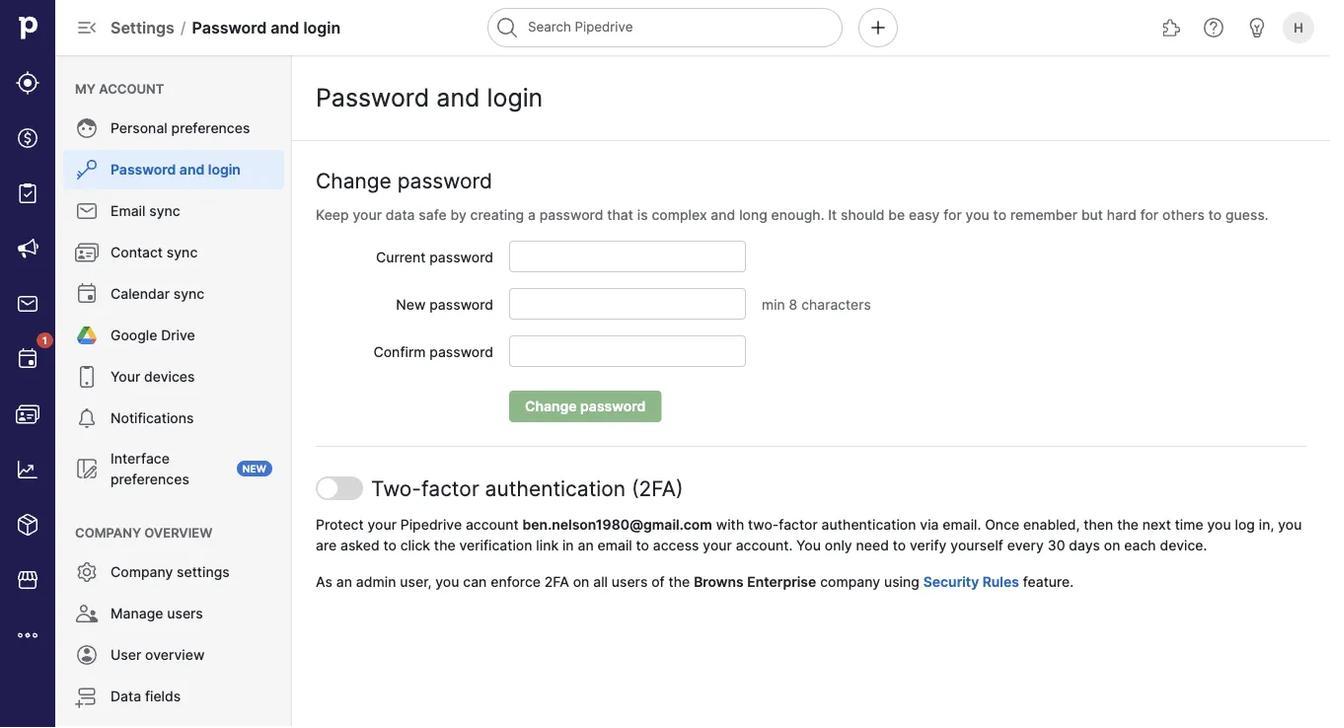 Task type: locate. For each thing, give the bounding box(es) containing it.
your left data
[[353, 206, 382, 223]]

color undefined image for contact sync
[[75, 241, 99, 264]]

color undefined image inside password and login link
[[75, 158, 99, 182]]

your down with
[[703, 537, 732, 554]]

3 color undefined image from the top
[[75, 643, 99, 667]]

color undefined image left your
[[75, 365, 99, 389]]

color undefined image left 'interface'
[[75, 457, 99, 481]]

you right in,
[[1278, 516, 1302, 533]]

you
[[966, 206, 989, 223], [1207, 516, 1231, 533], [1278, 516, 1302, 533], [435, 573, 459, 590]]

your up asked
[[368, 516, 397, 533]]

on left all
[[573, 573, 589, 590]]

1 vertical spatial company
[[111, 564, 173, 581]]

0 horizontal spatial account
[[99, 81, 164, 96]]

2 horizontal spatial password
[[316, 83, 429, 112]]

password
[[397, 168, 492, 193], [539, 206, 603, 223], [429, 249, 493, 265], [430, 296, 493, 313], [430, 343, 493, 360], [580, 398, 646, 415]]

more image
[[16, 624, 39, 647]]

an right the 'as'
[[336, 573, 352, 590]]

1 vertical spatial sync
[[167, 244, 198, 261]]

color undefined image inside your devices link
[[75, 365, 99, 389]]

1 color undefined image from the top
[[75, 116, 99, 140]]

0 horizontal spatial for
[[944, 206, 962, 223]]

color undefined image for company settings
[[75, 560, 99, 584]]

color undefined image for manage users
[[75, 602, 99, 626]]

0 horizontal spatial the
[[434, 537, 456, 554]]

authentication inside with two-factor authentication via email. once enabled, then the next time you log in, you are asked to click the verification link in an email to access your account. you only need to verify yourself every 30 days on each device.
[[822, 516, 916, 533]]

menu containing personal preferences
[[55, 55, 292, 727]]

should
[[841, 206, 885, 223]]

change password up data
[[316, 168, 492, 193]]

data fields link
[[63, 677, 284, 716]]

color undefined image left user
[[75, 643, 99, 667]]

settings
[[111, 18, 174, 37]]

0 horizontal spatial authentication
[[485, 476, 626, 501]]

0 vertical spatial authentication
[[485, 476, 626, 501]]

on
[[1104, 537, 1120, 554], [573, 573, 589, 590]]

1 vertical spatial change password
[[525, 398, 646, 415]]

0 vertical spatial login
[[303, 18, 341, 37]]

new password
[[396, 296, 493, 313]]

0 horizontal spatial password and login
[[111, 161, 241, 178]]

sync down email sync link
[[167, 244, 198, 261]]

characters
[[801, 297, 871, 313]]

color undefined image left contact
[[75, 241, 99, 264]]

campaigns image
[[16, 237, 39, 260]]

2 vertical spatial color undefined image
[[75, 643, 99, 667]]

color undefined image inside the contact sync link
[[75, 241, 99, 264]]

as
[[316, 573, 333, 590]]

insights image
[[16, 458, 39, 482]]

1 horizontal spatial an
[[578, 537, 594, 554]]

0 horizontal spatial change password
[[316, 168, 492, 193]]

enforce
[[491, 573, 541, 590]]

1 vertical spatial your
[[368, 516, 397, 533]]

company up company settings
[[75, 525, 141, 540]]

1 vertical spatial password and login
[[111, 161, 241, 178]]

color undefined image left data
[[75, 685, 99, 708]]

1 vertical spatial account
[[466, 516, 519, 533]]

change up keep
[[316, 168, 392, 193]]

authentication
[[485, 476, 626, 501], [822, 516, 916, 533]]

your for protect
[[368, 516, 397, 533]]

menu item
[[55, 718, 292, 727]]

preferences for interface
[[111, 471, 189, 487]]

with two-factor authentication via email. once enabled, then the next time you log in, you are asked to click the verification link in an email to access your account. you only need to verify yourself every 30 days on each device.
[[316, 516, 1302, 554]]

browns
[[694, 573, 744, 590]]

overview up "company settings" "link"
[[144, 525, 212, 540]]

sync for calendar sync
[[173, 286, 205, 302]]

(2fa)
[[631, 476, 683, 501]]

2 vertical spatial password
[[111, 161, 176, 178]]

color undefined image for password and login
[[75, 158, 99, 182]]

color undefined image left email
[[75, 199, 99, 223]]

color undefined image inside calendar sync link
[[75, 282, 99, 306]]

1 vertical spatial preferences
[[111, 471, 189, 487]]

authentication up need
[[822, 516, 916, 533]]

account
[[99, 81, 164, 96], [466, 516, 519, 533]]

0 vertical spatial new
[[396, 296, 426, 313]]

0 vertical spatial preferences
[[171, 120, 250, 137]]

password down by
[[429, 249, 493, 265]]

1 vertical spatial new
[[243, 463, 266, 475]]

0 vertical spatial an
[[578, 537, 594, 554]]

color undefined image for your devices
[[75, 365, 99, 389]]

color undefined image up contacts image
[[16, 347, 39, 371]]

1 horizontal spatial change
[[525, 398, 577, 415]]

0 vertical spatial overview
[[144, 525, 212, 540]]

sync for contact sync
[[167, 244, 198, 261]]

password down current password
[[430, 296, 493, 313]]

change password
[[316, 168, 492, 193], [525, 398, 646, 415]]

protect
[[316, 516, 364, 533]]

confirm
[[373, 343, 426, 360]]

once
[[985, 516, 1019, 533]]

1 horizontal spatial change password
[[525, 398, 646, 415]]

1 horizontal spatial the
[[668, 573, 690, 590]]

you left can
[[435, 573, 459, 590]]

as an admin user, you can enforce 2fa on all users of the browns enterprise company using security rules feature.
[[316, 573, 1074, 590]]

color undefined image inside data fields link
[[75, 685, 99, 708]]

company for company settings
[[111, 564, 173, 581]]

0 horizontal spatial change
[[316, 168, 392, 193]]

company for company overview
[[75, 525, 141, 540]]

security rules link
[[923, 573, 1019, 590]]

color undefined image inside email sync link
[[75, 199, 99, 223]]

1 vertical spatial login
[[487, 83, 543, 112]]

your devices
[[111, 369, 195, 385]]

0 horizontal spatial login
[[208, 161, 241, 178]]

password down confirm password password field
[[580, 398, 646, 415]]

color undefined image right 1
[[75, 324, 99, 347]]

1 vertical spatial an
[[336, 573, 352, 590]]

next
[[1142, 516, 1171, 533]]

to left click
[[383, 537, 397, 554]]

others
[[1162, 206, 1205, 223]]

2 horizontal spatial the
[[1117, 516, 1139, 533]]

an right 'in'
[[578, 537, 594, 554]]

manage
[[111, 605, 163, 622]]

change inside the change password button
[[525, 398, 577, 415]]

1 horizontal spatial new
[[396, 296, 426, 313]]

are
[[316, 537, 337, 554]]

is
[[637, 206, 648, 223]]

2 vertical spatial sync
[[173, 286, 205, 302]]

time
[[1175, 516, 1203, 533]]

color undefined image right marketplace icon
[[75, 560, 99, 584]]

google drive
[[111, 327, 195, 344]]

password
[[192, 18, 267, 37], [316, 83, 429, 112], [111, 161, 176, 178]]

new down current
[[396, 296, 426, 313]]

an inside with two-factor authentication via email. once enabled, then the next time you log in, you are asked to click the verification link in an email to access your account. you only need to verify yourself every 30 days on each device.
[[578, 537, 594, 554]]

new down notifications link
[[243, 463, 266, 475]]

0 vertical spatial factor
[[421, 476, 479, 501]]

authentication up protect your pipedrive account ben.nelson1980@gmail.com on the bottom of the page
[[485, 476, 626, 501]]

your
[[353, 206, 382, 223], [368, 516, 397, 533], [703, 537, 732, 554]]

1 horizontal spatial password
[[192, 18, 267, 37]]

on down then
[[1104, 537, 1120, 554]]

asked
[[340, 537, 380, 554]]

0 vertical spatial company
[[75, 525, 141, 540]]

for right "easy"
[[944, 206, 962, 223]]

0 horizontal spatial users
[[167, 605, 203, 622]]

new for new password
[[396, 296, 426, 313]]

color undefined image down 'my'
[[75, 116, 99, 140]]

1 vertical spatial authentication
[[822, 516, 916, 533]]

your inside with two-factor authentication via email. once enabled, then the next time you log in, you are asked to click the verification link in an email to access your account. you only need to verify yourself every 30 days on each device.
[[703, 537, 732, 554]]

in
[[562, 537, 574, 554]]

0 vertical spatial your
[[353, 206, 382, 223]]

password inside button
[[580, 398, 646, 415]]

ben.nelson1980@gmail.com
[[522, 516, 712, 533]]

company
[[820, 573, 880, 590]]

1 horizontal spatial for
[[1140, 206, 1159, 223]]

New password password field
[[509, 288, 746, 320]]

the
[[1117, 516, 1139, 533], [434, 537, 456, 554], [668, 573, 690, 590]]

change up "two-factor authentication (2fa)"
[[525, 398, 577, 415]]

my
[[75, 81, 96, 96]]

pipedrive
[[400, 516, 462, 533]]

manage users link
[[63, 594, 284, 633]]

color undefined image right projects icon
[[75, 158, 99, 182]]

color undefined image for interface preferences
[[75, 457, 99, 481]]

2 vertical spatial your
[[703, 537, 732, 554]]

verify
[[910, 537, 947, 554]]

preferences
[[171, 120, 250, 137], [111, 471, 189, 487]]

color undefined image left manage
[[75, 602, 99, 626]]

1 vertical spatial change
[[525, 398, 577, 415]]

0 horizontal spatial new
[[243, 463, 266, 475]]

user
[[111, 647, 141, 664]]

color undefined image
[[75, 116, 99, 140], [75, 365, 99, 389], [75, 643, 99, 667]]

1 vertical spatial overview
[[145, 647, 205, 664]]

30
[[1048, 537, 1065, 554]]

change password down confirm password password field
[[525, 398, 646, 415]]

every
[[1007, 537, 1044, 554]]

0 vertical spatial color undefined image
[[75, 116, 99, 140]]

company
[[75, 525, 141, 540], [111, 564, 173, 581]]

contact
[[111, 244, 163, 261]]

you right "easy"
[[966, 206, 989, 223]]

users
[[612, 573, 648, 590], [167, 605, 203, 622]]

1 horizontal spatial factor
[[779, 516, 818, 533]]

color undefined image for notifications
[[75, 407, 99, 430]]

data
[[111, 688, 141, 705]]

to
[[993, 206, 1007, 223], [1208, 206, 1222, 223], [383, 537, 397, 554], [636, 537, 649, 554], [893, 537, 906, 554]]

account up personal
[[99, 81, 164, 96]]

be
[[888, 206, 905, 223]]

1 vertical spatial on
[[573, 573, 589, 590]]

but
[[1081, 206, 1103, 223]]

for right hard
[[1140, 206, 1159, 223]]

0 vertical spatial password and login
[[316, 83, 543, 112]]

password inside menu item
[[111, 161, 176, 178]]

that
[[607, 206, 633, 223]]

home image
[[13, 13, 42, 42]]

to right email
[[636, 537, 649, 554]]

the down pipedrive
[[434, 537, 456, 554]]

company inside "link"
[[111, 564, 173, 581]]

menu
[[55, 55, 292, 727]]

1 horizontal spatial authentication
[[822, 516, 916, 533]]

1 vertical spatial users
[[167, 605, 203, 622]]

preferences down 'interface'
[[111, 471, 189, 487]]

0 vertical spatial the
[[1117, 516, 1139, 533]]

0 vertical spatial on
[[1104, 537, 1120, 554]]

color undefined image for personal preferences
[[75, 116, 99, 140]]

2 vertical spatial login
[[208, 161, 241, 178]]

factor up pipedrive
[[421, 476, 479, 501]]

color undefined image inside google drive link
[[75, 324, 99, 347]]

color undefined image
[[75, 158, 99, 182], [75, 199, 99, 223], [75, 241, 99, 264], [75, 282, 99, 306], [75, 324, 99, 347], [16, 347, 39, 371], [75, 407, 99, 430], [75, 457, 99, 481], [75, 560, 99, 584], [75, 602, 99, 626], [75, 685, 99, 708]]

user overview
[[111, 647, 205, 664]]

2 horizontal spatial login
[[487, 83, 543, 112]]

interface
[[111, 450, 170, 467]]

data fields
[[111, 688, 181, 705]]

sync for email sync
[[149, 203, 180, 220]]

preferences up password and login link
[[171, 120, 250, 137]]

1 horizontal spatial password and login
[[316, 83, 543, 112]]

contact sync
[[111, 244, 198, 261]]

email sync
[[111, 203, 180, 220]]

password up safe
[[397, 168, 492, 193]]

feature.
[[1023, 573, 1074, 590]]

company down company overview
[[111, 564, 173, 581]]

preferences inside personal preferences link
[[171, 120, 250, 137]]

1 link
[[6, 333, 53, 381]]

0 vertical spatial users
[[612, 573, 648, 590]]

color undefined image left calendar
[[75, 282, 99, 306]]

two-
[[748, 516, 779, 533]]

0 horizontal spatial on
[[573, 573, 589, 590]]

with
[[716, 516, 744, 533]]

2 color undefined image from the top
[[75, 365, 99, 389]]

log
[[1235, 516, 1255, 533]]

notifications
[[111, 410, 194, 427]]

the up each
[[1117, 516, 1139, 533]]

factor up the you at the right
[[779, 516, 818, 533]]

products image
[[16, 513, 39, 537]]

color undefined image inside notifications link
[[75, 407, 99, 430]]

sync right email
[[149, 203, 180, 220]]

sales inbox image
[[16, 292, 39, 316]]

password and login inside menu item
[[111, 161, 241, 178]]

color undefined image right contacts image
[[75, 407, 99, 430]]

color undefined image inside personal preferences link
[[75, 116, 99, 140]]

1 vertical spatial factor
[[779, 516, 818, 533]]

account up verification at the left of the page
[[466, 516, 519, 533]]

users up user overview link
[[167, 605, 203, 622]]

sync up the drive
[[173, 286, 205, 302]]

1 horizontal spatial on
[[1104, 537, 1120, 554]]

color undefined image inside manage users link
[[75, 602, 99, 626]]

color undefined image inside user overview link
[[75, 643, 99, 667]]

settings
[[177, 564, 230, 581]]

1 vertical spatial color undefined image
[[75, 365, 99, 389]]

0 horizontal spatial password
[[111, 161, 176, 178]]

color undefined image inside "company settings" "link"
[[75, 560, 99, 584]]

overview up data fields link
[[145, 647, 205, 664]]

contact sync link
[[63, 233, 284, 272]]

the right the of
[[668, 573, 690, 590]]

can
[[463, 573, 487, 590]]

users left the of
[[612, 573, 648, 590]]

menu toggle image
[[75, 16, 99, 39]]

confirm password
[[373, 343, 493, 360]]

0 vertical spatial sync
[[149, 203, 180, 220]]

h
[[1294, 20, 1303, 35]]

an
[[578, 537, 594, 554], [336, 573, 352, 590]]

password and login menu item
[[55, 150, 292, 189]]



Task type: describe. For each thing, give the bounding box(es) containing it.
0 horizontal spatial factor
[[421, 476, 479, 501]]

color undefined image for calendar sync
[[75, 282, 99, 306]]

contacts image
[[16, 403, 39, 426]]

overview for company overview
[[144, 525, 212, 540]]

2 for from the left
[[1140, 206, 1159, 223]]

security
[[923, 573, 979, 590]]

Search Pipedrive field
[[487, 8, 843, 47]]

then
[[1084, 516, 1113, 533]]

complex
[[652, 206, 707, 223]]

easy
[[909, 206, 940, 223]]

password down new password
[[430, 343, 493, 360]]

deals image
[[16, 126, 39, 150]]

user,
[[400, 573, 432, 590]]

you
[[796, 537, 821, 554]]

password right a
[[539, 206, 603, 223]]

hard
[[1107, 206, 1137, 223]]

1 horizontal spatial login
[[303, 18, 341, 37]]

projects image
[[16, 182, 39, 205]]

to right need
[[893, 537, 906, 554]]

rules
[[982, 573, 1019, 590]]

drive
[[161, 327, 195, 344]]

user overview link
[[63, 635, 284, 675]]

link
[[536, 537, 559, 554]]

1 for from the left
[[944, 206, 962, 223]]

access
[[653, 537, 699, 554]]

yourself
[[950, 537, 1003, 554]]

protect your pipedrive account ben.nelson1980@gmail.com
[[316, 516, 712, 533]]

your
[[111, 369, 140, 385]]

to right others
[[1208, 206, 1222, 223]]

safe
[[419, 206, 447, 223]]

email.
[[943, 516, 981, 533]]

email sync link
[[63, 191, 284, 231]]

0 vertical spatial password
[[192, 18, 267, 37]]

you left log
[[1207, 516, 1231, 533]]

preferences for personal
[[171, 120, 250, 137]]

1 horizontal spatial users
[[612, 573, 648, 590]]

and inside menu item
[[179, 161, 205, 178]]

two-
[[371, 476, 421, 501]]

change password button
[[509, 391, 661, 422]]

2fa
[[544, 573, 569, 590]]

account.
[[736, 537, 793, 554]]

keep
[[316, 206, 349, 223]]

password and login link
[[63, 150, 284, 189]]

of
[[651, 573, 665, 590]]

color undefined image for data fields
[[75, 685, 99, 708]]

google
[[111, 327, 157, 344]]

calendar sync link
[[63, 274, 284, 314]]

it
[[828, 206, 837, 223]]

quick help image
[[1202, 16, 1225, 39]]

email
[[111, 203, 145, 220]]

1
[[42, 334, 47, 346]]

in,
[[1259, 516, 1274, 533]]

data
[[386, 206, 415, 223]]

quick add image
[[866, 16, 890, 39]]

1 menu
[[0, 0, 55, 727]]

all
[[593, 573, 608, 590]]

change password inside button
[[525, 398, 646, 415]]

days
[[1069, 537, 1100, 554]]

your for keep
[[353, 206, 382, 223]]

1 horizontal spatial account
[[466, 516, 519, 533]]

notifications link
[[63, 399, 284, 438]]

device.
[[1160, 537, 1207, 554]]

on inside with two-factor authentication via email. once enabled, then the next time you log in, you are asked to click the verification link in an email to access your account. you only need to verify yourself every 30 days on each device.
[[1104, 537, 1120, 554]]

marketplace image
[[16, 568, 39, 592]]

fields
[[145, 688, 181, 705]]

sales assistant image
[[1245, 16, 1269, 39]]

color undefined image inside 1 link
[[16, 347, 39, 371]]

personal preferences
[[111, 120, 250, 137]]

0 horizontal spatial an
[[336, 573, 352, 590]]

google drive link
[[63, 316, 284, 355]]

to left "remember"
[[993, 206, 1007, 223]]

0 vertical spatial change
[[316, 168, 392, 193]]

your devices link
[[63, 357, 284, 397]]

calendar sync
[[111, 286, 205, 302]]

keep your data safe by creating a password that is complex and long enough. it should be easy for you to remember but hard for others to guess.
[[316, 206, 1269, 223]]

two-factor authentication (2fa)
[[371, 476, 683, 501]]

enabled,
[[1023, 516, 1080, 533]]

enough.
[[771, 206, 824, 223]]

creating
[[470, 206, 524, 223]]

company settings link
[[63, 553, 284, 592]]

personal preferences link
[[63, 109, 284, 148]]

my account
[[75, 81, 164, 96]]

verification
[[459, 537, 532, 554]]

using
[[884, 573, 919, 590]]

company overview
[[75, 525, 212, 540]]

1 vertical spatial the
[[434, 537, 456, 554]]

/
[[180, 18, 186, 37]]

company settings
[[111, 564, 230, 581]]

only
[[825, 537, 852, 554]]

2 vertical spatial the
[[668, 573, 690, 590]]

color undefined image for user overview
[[75, 643, 99, 667]]

color undefined image for google drive
[[75, 324, 99, 347]]

new for new
[[243, 463, 266, 475]]

settings / password and login
[[111, 18, 341, 37]]

devices
[[144, 369, 195, 385]]

leads image
[[16, 71, 39, 95]]

long
[[739, 206, 767, 223]]

by
[[450, 206, 467, 223]]

8
[[789, 297, 798, 313]]

login inside menu item
[[208, 161, 241, 178]]

each
[[1124, 537, 1156, 554]]

enterprise
[[747, 573, 816, 590]]

0 vertical spatial change password
[[316, 168, 492, 193]]

guess.
[[1226, 206, 1269, 223]]

color undefined image for email sync
[[75, 199, 99, 223]]

need
[[856, 537, 889, 554]]

factor inside with two-factor authentication via email. once enabled, then the next time you log in, you are asked to click the verification link in an email to access your account. you only need to verify yourself every 30 days on each device.
[[779, 516, 818, 533]]

current
[[376, 249, 426, 265]]

overview for user overview
[[145, 647, 205, 664]]

admin
[[356, 573, 396, 590]]

interface preferences
[[111, 450, 189, 487]]

h button
[[1279, 8, 1318, 47]]

1 vertical spatial password
[[316, 83, 429, 112]]

Current password password field
[[509, 241, 746, 272]]

Confirm password password field
[[509, 335, 746, 367]]

click
[[400, 537, 430, 554]]

0 vertical spatial account
[[99, 81, 164, 96]]



Task type: vqa. For each thing, say whether or not it's contained in the screenshot.
verify
yes



